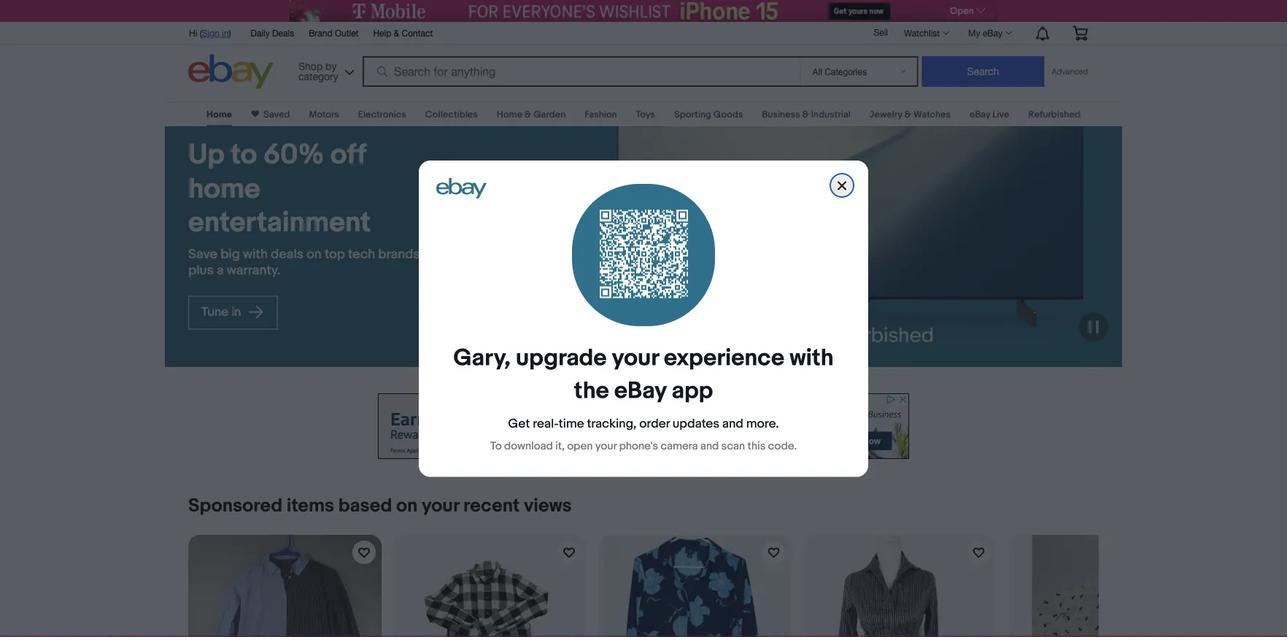Task type: vqa. For each thing, say whether or not it's contained in the screenshot.
leftmost with
yes



Task type: locate. For each thing, give the bounding box(es) containing it.
gary, upgrade your experience with the ebay app dialog
[[0, 0, 1287, 637]]

time
[[559, 416, 584, 432]]

to
[[490, 440, 502, 453]]

get
[[508, 416, 530, 432]]

0 vertical spatial advertisement region
[[290, 0, 998, 22]]

save
[[188, 246, 218, 262]]

in right sign
[[222, 28, 229, 38]]

0 vertical spatial in
[[222, 28, 229, 38]]

app
[[672, 377, 713, 405]]

advanced link
[[1045, 57, 1095, 86]]

& for help
[[394, 28, 399, 38]]

account navigation
[[181, 22, 1099, 45]]

advertisement region
[[290, 0, 998, 22], [378, 393, 909, 459]]

fashion link
[[585, 109, 617, 120]]

1 vertical spatial your
[[595, 440, 617, 453]]

and
[[722, 416, 744, 432], [701, 440, 719, 453]]

items
[[287, 494, 334, 517]]

sponsored items based on your recent views
[[188, 494, 572, 517]]

&
[[394, 28, 399, 38], [525, 109, 532, 120], [802, 109, 809, 120], [905, 109, 912, 120]]

1 vertical spatial with
[[790, 344, 834, 372]]

& right business
[[802, 109, 809, 120]]

ebay up get real-time tracking, order updates and more. element
[[614, 377, 667, 405]]

sign in link
[[202, 28, 229, 38]]

to download it, open your phone's camera and scan this code.
[[490, 440, 797, 453]]

ebay left live
[[970, 109, 991, 120]]

banner
[[181, 22, 1099, 93]]

home left garden
[[497, 109, 523, 120]]

on right based
[[396, 494, 418, 517]]

on
[[307, 246, 322, 262], [396, 494, 418, 517]]

0 vertical spatial with
[[243, 246, 268, 262]]

your inside gary, upgrade your experience with the ebay app
[[612, 344, 659, 372]]

1 horizontal spatial with
[[790, 344, 834, 372]]

1 horizontal spatial home
[[497, 109, 523, 120]]

)
[[229, 28, 231, 38]]

upgrade
[[516, 344, 607, 372]]

toys link
[[636, 109, 655, 120]]

1 vertical spatial ebay
[[970, 109, 991, 120]]

contact
[[402, 28, 433, 38]]

0 horizontal spatial in
[[222, 28, 229, 38]]

& inside the account navigation
[[394, 28, 399, 38]]

0 horizontal spatial home
[[207, 109, 232, 120]]

electronics link
[[358, 109, 406, 120]]

your for camera
[[595, 440, 617, 453]]

0 vertical spatial your
[[612, 344, 659, 372]]

2 vertical spatial ebay
[[614, 377, 667, 405]]

gary,
[[453, 344, 511, 372]]

0 horizontal spatial and
[[701, 440, 719, 453]]

my
[[969, 28, 981, 38]]

in right the tune
[[231, 305, 241, 320]]

home & garden link
[[497, 109, 566, 120]]

2 home from the left
[[497, 109, 523, 120]]

order
[[640, 416, 670, 432]]

tune in
[[201, 305, 244, 320]]

your shopping cart image
[[1072, 26, 1089, 40]]

live
[[993, 109, 1010, 120]]

jewelry & watches link
[[870, 109, 951, 120]]

& for business
[[802, 109, 809, 120]]

business & industrial link
[[762, 109, 851, 120]]

tracking,
[[587, 416, 637, 432]]

warranty.
[[227, 262, 281, 278]]

your
[[612, 344, 659, 372], [595, 440, 617, 453], [422, 494, 459, 517]]

& right jewelry
[[905, 109, 912, 120]]

code.
[[768, 440, 797, 453]]

and up scan
[[722, 416, 744, 432]]

1 home from the left
[[207, 109, 232, 120]]

advanced
[[1052, 67, 1088, 76]]

sponsored
[[188, 494, 283, 517]]

& left garden
[[525, 109, 532, 120]]

with
[[243, 246, 268, 262], [790, 344, 834, 372]]

more.
[[746, 416, 779, 432]]

a
[[217, 262, 224, 278]]

and left scan
[[701, 440, 719, 453]]

home for home
[[207, 109, 232, 120]]

in
[[222, 28, 229, 38], [231, 305, 241, 320]]

ebay inside gary, upgrade your experience with the ebay app
[[614, 377, 667, 405]]

on left top
[[307, 246, 322, 262]]

1 horizontal spatial and
[[722, 416, 744, 432]]

sell link
[[867, 27, 895, 37]]

motors
[[309, 109, 339, 120]]

0 vertical spatial ebay
[[983, 28, 1003, 38]]

get real-time tracking, order updates and more.
[[508, 416, 779, 432]]

jewelry & watches
[[870, 109, 951, 120]]

1 vertical spatial and
[[701, 440, 719, 453]]

watchlist link
[[896, 24, 956, 42]]

banner containing sell
[[181, 22, 1099, 93]]

saved
[[264, 109, 290, 120]]

big
[[220, 246, 240, 262]]

refurbished
[[1029, 109, 1081, 120]]

2 vertical spatial your
[[422, 494, 459, 517]]

home
[[207, 109, 232, 120], [497, 109, 523, 120]]

1 vertical spatial on
[[396, 494, 418, 517]]

off
[[331, 138, 366, 172]]

ebay live
[[970, 109, 1010, 120]]

top
[[325, 246, 345, 262]]

daily deals link
[[251, 26, 294, 42]]

0 horizontal spatial with
[[243, 246, 268, 262]]

& right help
[[394, 28, 399, 38]]

1 horizontal spatial in
[[231, 305, 241, 320]]

brands,
[[378, 246, 423, 262]]

ebay
[[983, 28, 1003, 38], [970, 109, 991, 120], [614, 377, 667, 405]]

0 horizontal spatial on
[[307, 246, 322, 262]]

home up "up"
[[207, 109, 232, 120]]

None submit
[[922, 56, 1045, 87]]

deals
[[272, 28, 294, 38]]

ebay inside the account navigation
[[983, 28, 1003, 38]]

0 vertical spatial on
[[307, 246, 322, 262]]

ebay right my
[[983, 28, 1003, 38]]



Task type: describe. For each thing, give the bounding box(es) containing it.
industrial
[[811, 109, 851, 120]]

my ebay
[[969, 28, 1003, 38]]

toys
[[636, 109, 655, 120]]

camera
[[661, 440, 698, 453]]

get real-time tracking, order updates and more. element
[[508, 416, 779, 432]]

home for home & garden
[[497, 109, 523, 120]]

0 vertical spatial and
[[722, 416, 744, 432]]

updates
[[673, 416, 720, 432]]

sporting
[[674, 109, 712, 120]]

with inside up to 60% off home entertainment save big with deals on top tech brands, plus a warranty.
[[243, 246, 268, 262]]

in inside the account navigation
[[222, 28, 229, 38]]

up to 60% off home entertainment link
[[188, 138, 431, 240]]

1 horizontal spatial on
[[396, 494, 418, 517]]

watchlist
[[904, 28, 940, 38]]

(
[[200, 28, 202, 38]]

up to 60% off home entertainment save big with deals on top tech brands, plus a warranty.
[[188, 138, 423, 278]]

none submit inside banner
[[922, 56, 1045, 87]]

real-
[[533, 416, 559, 432]]

daily
[[251, 28, 270, 38]]

it,
[[555, 440, 565, 453]]

up
[[188, 138, 225, 172]]

experience
[[664, 344, 785, 372]]

electronics
[[358, 109, 406, 120]]

to download it, open your phone's camera and scan this code. element
[[490, 440, 797, 453]]

sell
[[874, 27, 888, 37]]

outlet
[[335, 28, 359, 38]]

sporting goods
[[674, 109, 743, 120]]

daily deals
[[251, 28, 294, 38]]

brand
[[309, 28, 332, 38]]

help & contact link
[[373, 26, 433, 42]]

this
[[748, 440, 766, 453]]

watches
[[914, 109, 951, 120]]

sign
[[202, 28, 220, 38]]

home
[[188, 172, 260, 206]]

scan
[[722, 440, 745, 453]]

recent
[[463, 494, 520, 517]]

tune
[[201, 305, 229, 320]]

brand outlet
[[309, 28, 359, 38]]

goods
[[714, 109, 743, 120]]

gary, upgrade your experience with the ebay app element
[[453, 344, 834, 405]]

views
[[524, 494, 572, 517]]

motors link
[[309, 109, 339, 120]]

60%
[[263, 138, 324, 172]]

brand outlet link
[[309, 26, 359, 42]]

ebay live link
[[970, 109, 1010, 120]]

collectibles link
[[425, 109, 478, 120]]

home & garden
[[497, 109, 566, 120]]

saved link
[[259, 109, 290, 120]]

help & contact
[[373, 28, 433, 38]]

1 vertical spatial advertisement region
[[378, 393, 909, 459]]

fashion
[[585, 109, 617, 120]]

business
[[762, 109, 800, 120]]

hi
[[189, 28, 197, 38]]

refurbished link
[[1029, 109, 1081, 120]]

your for views
[[422, 494, 459, 517]]

plus
[[188, 262, 214, 278]]

help
[[373, 28, 391, 38]]

garden
[[534, 109, 566, 120]]

download
[[504, 440, 553, 453]]

& for jewelry
[[905, 109, 912, 120]]

hi ( sign in )
[[189, 28, 231, 38]]

on inside up to 60% off home entertainment save big with deals on top tech brands, plus a warranty.
[[307, 246, 322, 262]]

deals
[[271, 246, 304, 262]]

jewelry
[[870, 109, 903, 120]]

tune in link
[[188, 296, 278, 330]]

gary, upgrade your experience with the ebay app
[[453, 344, 834, 405]]

collectibles
[[425, 109, 478, 120]]

1 vertical spatial in
[[231, 305, 241, 320]]

phone's
[[619, 440, 658, 453]]

the
[[574, 377, 609, 405]]

with inside gary, upgrade your experience with the ebay app
[[790, 344, 834, 372]]

tech
[[348, 246, 375, 262]]

& for home
[[525, 109, 532, 120]]

business & industrial
[[762, 109, 851, 120]]

entertainment
[[188, 206, 371, 240]]

to
[[231, 138, 257, 172]]

open
[[567, 440, 593, 453]]

my ebay link
[[961, 24, 1019, 42]]

sporting goods link
[[674, 109, 743, 120]]



